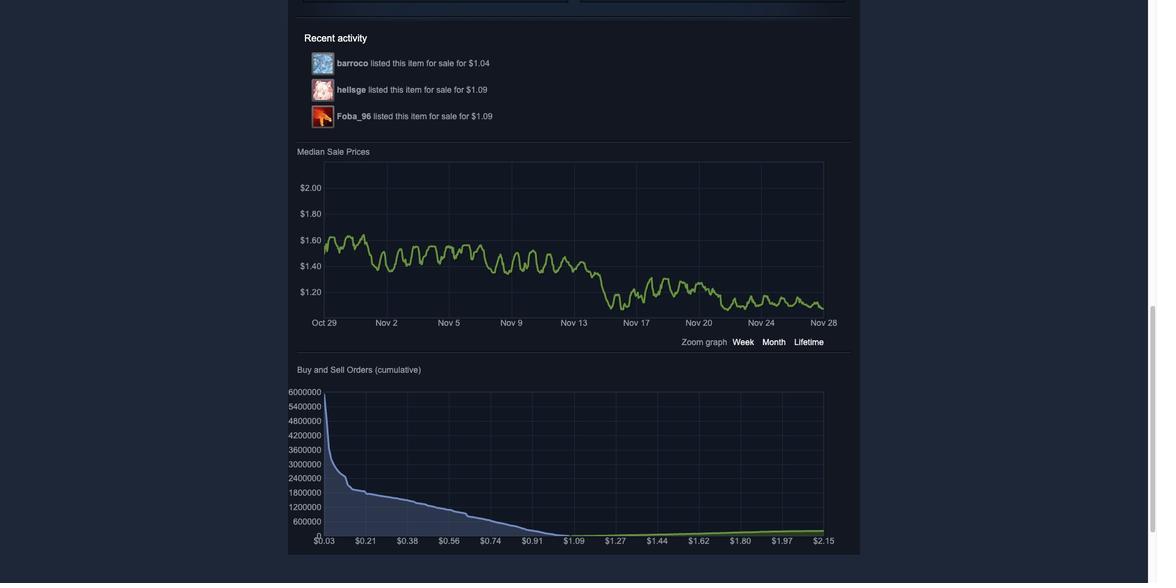 Task type: vqa. For each thing, say whether or not it's contained in the screenshot.
on related to strongest
no



Task type: describe. For each thing, give the bounding box(es) containing it.
nov for nov 13
[[561, 318, 576, 328]]

2 vertical spatial $1.09
[[564, 536, 585, 546]]

5400000
[[289, 402, 321, 412]]

this for hellsge
[[390, 85, 404, 94]]

oct 29
[[312, 318, 337, 328]]

1200000
[[289, 503, 321, 512]]

28
[[828, 318, 837, 328]]

recent
[[304, 33, 335, 43]]

sell
[[330, 365, 345, 375]]

nov for nov 5
[[438, 318, 453, 328]]

$1.20
[[300, 287, 321, 297]]

nov 24
[[748, 318, 775, 328]]

orders
[[347, 365, 373, 375]]

this for foba_96
[[396, 111, 409, 121]]

listed for foba_96
[[374, 111, 393, 121]]

nov for nov 9
[[501, 318, 516, 328]]

and
[[314, 365, 328, 375]]

$1.44
[[647, 536, 668, 546]]

$1.04
[[469, 58, 490, 68]]

week
[[733, 338, 754, 347]]

$0.21
[[355, 536, 376, 546]]

prices
[[346, 147, 370, 157]]

4800000
[[289, 416, 321, 426]]

listed for hellsge
[[368, 85, 388, 94]]

nov 2
[[376, 318, 398, 328]]

(cumulative)
[[375, 365, 421, 375]]

3600000
[[289, 445, 321, 455]]

0 vertical spatial $1.80
[[300, 209, 321, 219]]

recent activity
[[304, 33, 367, 43]]

graph
[[706, 338, 727, 347]]

nov for nov 2
[[376, 318, 391, 328]]

month link
[[760, 338, 789, 347]]

median sale prices
[[297, 147, 370, 157]]

oct
[[312, 318, 325, 328]]

$0.74
[[480, 536, 501, 546]]

$1.40
[[300, 261, 321, 271]]

week link
[[730, 338, 757, 347]]

$1.62
[[688, 536, 710, 546]]

lifetime
[[794, 338, 824, 347]]

$1.97
[[772, 536, 793, 546]]

item for barroco
[[408, 58, 424, 68]]

buy and sell orders (cumulative)
[[297, 365, 421, 375]]

2
[[393, 318, 398, 328]]

0
[[317, 532, 321, 541]]

5
[[455, 318, 460, 328]]

600000
[[293, 517, 321, 527]]

$2.15
[[813, 536, 835, 546]]

buy
[[297, 365, 312, 375]]

median
[[297, 147, 325, 157]]

17
[[641, 318, 650, 328]]

$0.38
[[397, 536, 418, 546]]

4200000
[[289, 431, 321, 440]]

barroco listed this item for sale for $1.04
[[337, 58, 490, 68]]

sale
[[327, 147, 344, 157]]

this for barroco
[[393, 58, 406, 68]]

zoom
[[682, 338, 703, 347]]

$1.09 for foba_96 listed this item for sale for $1.09
[[472, 111, 493, 121]]



Task type: locate. For each thing, give the bounding box(es) containing it.
1 vertical spatial $1.09
[[472, 111, 493, 121]]

for
[[427, 58, 436, 68], [457, 58, 466, 68], [424, 85, 434, 94], [454, 85, 464, 94], [429, 111, 439, 121], [459, 111, 469, 121]]

listed for barroco
[[371, 58, 390, 68]]

item down barroco listed this item for sale for $1.04 on the top left of the page
[[406, 85, 422, 94]]

1 horizontal spatial $1.80
[[730, 536, 751, 546]]

$1.80 right $1.62
[[730, 536, 751, 546]]

sale left $1.04 at the left of the page
[[439, 58, 454, 68]]

0 horizontal spatial $1.80
[[300, 209, 321, 219]]

2 vertical spatial this
[[396, 111, 409, 121]]

barroco
[[337, 58, 368, 68]]

3000000
[[289, 460, 321, 469]]

0 vertical spatial item
[[408, 58, 424, 68]]

item up hellsge listed this item for sale for $1.09
[[408, 58, 424, 68]]

nov for nov 28
[[811, 318, 826, 328]]

nov 9
[[501, 318, 523, 328]]

this up hellsge listed this item for sale for $1.09
[[393, 58, 406, 68]]

1 vertical spatial $1.80
[[730, 536, 751, 546]]

nov left 9
[[501, 318, 516, 328]]

$1.80
[[300, 209, 321, 219], [730, 536, 751, 546]]

nov for nov 17
[[623, 318, 638, 328]]

13
[[578, 318, 588, 328]]

item for foba_96
[[411, 111, 427, 121]]

1 vertical spatial this
[[390, 85, 404, 94]]

$0.91
[[522, 536, 543, 546]]

month
[[763, 338, 786, 347]]

5 nov from the left
[[623, 318, 638, 328]]

nov 5
[[438, 318, 460, 328]]

1800000
[[289, 488, 321, 498]]

29
[[327, 318, 337, 328]]

nov
[[376, 318, 391, 328], [438, 318, 453, 328], [501, 318, 516, 328], [561, 318, 576, 328], [623, 318, 638, 328], [686, 318, 701, 328], [748, 318, 763, 328], [811, 318, 826, 328]]

9
[[518, 318, 523, 328]]

sale for barroco listed this item for sale for $1.04
[[439, 58, 454, 68]]

1 vertical spatial sale
[[436, 85, 452, 94]]

nov for nov 20
[[686, 318, 701, 328]]

listed
[[371, 58, 390, 68], [368, 85, 388, 94], [374, 111, 393, 121]]

8 nov from the left
[[811, 318, 826, 328]]

6 nov from the left
[[686, 318, 701, 328]]

foba_96 listed this item for sale for $1.09
[[337, 111, 493, 121]]

nov left 5
[[438, 318, 453, 328]]

item down hellsge listed this item for sale for $1.09
[[411, 111, 427, 121]]

$1.09 for hellsge listed this item for sale for $1.09
[[466, 85, 488, 94]]

0 vertical spatial this
[[393, 58, 406, 68]]

nov left 17 at the right of the page
[[623, 318, 638, 328]]

this
[[393, 58, 406, 68], [390, 85, 404, 94], [396, 111, 409, 121]]

sale down hellsge listed this item for sale for $1.09
[[442, 111, 457, 121]]

nov left "2"
[[376, 318, 391, 328]]

1 vertical spatial listed
[[368, 85, 388, 94]]

lifetime link
[[791, 338, 824, 347]]

$1.09
[[466, 85, 488, 94], [472, 111, 493, 121], [564, 536, 585, 546]]

6000000
[[289, 388, 321, 397]]

listed right foba_96
[[374, 111, 393, 121]]

$1.80 up $1.60 at left top
[[300, 209, 321, 219]]

4 nov from the left
[[561, 318, 576, 328]]

nov left 28 at the right of the page
[[811, 318, 826, 328]]

7 nov from the left
[[748, 318, 763, 328]]

sale up foba_96 listed this item for sale for $1.09
[[436, 85, 452, 94]]

this down barroco listed this item for sale for $1.04 on the top left of the page
[[390, 85, 404, 94]]

20
[[703, 318, 713, 328]]

nov 28
[[811, 318, 837, 328]]

nov left 20
[[686, 318, 701, 328]]

hellsge listed this item for sale for $1.09
[[337, 85, 488, 94]]

zoom graph week
[[682, 338, 754, 347]]

0 vertical spatial $1.09
[[466, 85, 488, 94]]

3 nov from the left
[[501, 318, 516, 328]]

$1.60
[[300, 235, 321, 245]]

24
[[766, 318, 775, 328]]

nov left '24'
[[748, 318, 763, 328]]

2 vertical spatial item
[[411, 111, 427, 121]]

sale for hellsge listed this item for sale for $1.09
[[436, 85, 452, 94]]

$0.56
[[439, 536, 460, 546]]

$1.27
[[605, 536, 626, 546]]

nov for nov 24
[[748, 318, 763, 328]]

2 nov from the left
[[438, 318, 453, 328]]

listed right barroco on the left of page
[[371, 58, 390, 68]]

activity
[[338, 33, 367, 43]]

nov 20
[[686, 318, 713, 328]]

2 vertical spatial sale
[[442, 111, 457, 121]]

nov left 13
[[561, 318, 576, 328]]

nov 13
[[561, 318, 588, 328]]

0 vertical spatial listed
[[371, 58, 390, 68]]

foba_96
[[337, 111, 371, 121]]

2400000
[[289, 474, 321, 484]]

listed right hellsge
[[368, 85, 388, 94]]

sale
[[439, 58, 454, 68], [436, 85, 452, 94], [442, 111, 457, 121]]

$2.00
[[300, 183, 321, 193]]

1 nov from the left
[[376, 318, 391, 328]]

1 vertical spatial item
[[406, 85, 422, 94]]

item
[[408, 58, 424, 68], [406, 85, 422, 94], [411, 111, 427, 121]]

this down hellsge listed this item for sale for $1.09
[[396, 111, 409, 121]]

hellsge
[[337, 85, 366, 94]]

0 vertical spatial sale
[[439, 58, 454, 68]]

2 vertical spatial listed
[[374, 111, 393, 121]]

sale for foba_96 listed this item for sale for $1.09
[[442, 111, 457, 121]]

$0.03
[[314, 536, 335, 546]]

nov 17
[[623, 318, 650, 328]]

item for hellsge
[[406, 85, 422, 94]]



